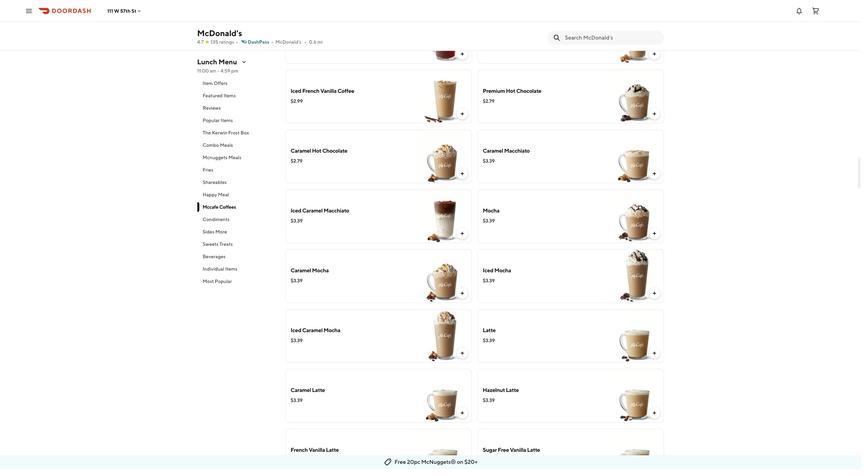 Task type: locate. For each thing, give the bounding box(es) containing it.
iced for iced mocha
[[483, 267, 494, 274]]

items
[[224, 93, 236, 98], [221, 118, 233, 123], [225, 266, 238, 272]]

add item to cart image for caramel mocha
[[460, 291, 465, 296]]

0 horizontal spatial chocolate
[[323, 148, 348, 154]]

1 horizontal spatial mcdonald's
[[276, 39, 302, 45]]

iced caramel macchiato image
[[419, 190, 472, 243]]

0 horizontal spatial mcdonald's
[[197, 28, 242, 38]]

mcnuggets meals button
[[197, 151, 277, 164]]

1 horizontal spatial chocolate
[[517, 88, 542, 94]]

1 vertical spatial popular
[[215, 279, 232, 284]]

iced caramel macchiato
[[291, 207, 350, 214]]

the kerwin frost box
[[203, 130, 249, 136]]

• right "ratings"
[[236, 39, 238, 45]]

iced caramel mocha
[[291, 327, 341, 334]]

0 horizontal spatial macchiato
[[324, 207, 350, 214]]

meals down "the kerwin frost box"
[[220, 142, 233, 148]]

add item to cart image for iced french vanilla coffee
[[460, 111, 465, 117]]

caramel macchiato image
[[611, 130, 665, 183]]

1 vertical spatial $2.79
[[291, 158, 303, 164]]

premium hot chocolate image
[[611, 70, 665, 124]]

$2.79 down premium
[[483, 98, 495, 104]]

•
[[236, 39, 238, 45], [272, 39, 274, 45], [305, 39, 307, 45]]

coffees
[[219, 204, 236, 210]]

mcdonald's up 135 ratings •
[[197, 28, 242, 38]]

w
[[114, 8, 119, 14]]

1 horizontal spatial •
[[272, 39, 274, 45]]

caramel
[[291, 148, 311, 154], [483, 148, 504, 154], [303, 207, 323, 214], [291, 267, 311, 274], [303, 327, 323, 334], [291, 387, 311, 394]]

iced
[[291, 88, 302, 94], [291, 207, 302, 214], [483, 267, 494, 274], [291, 327, 302, 334]]

$2.79
[[483, 98, 495, 104], [291, 158, 303, 164]]

111 w 57th st button
[[107, 8, 142, 14]]

add item to cart image for caramel macchiato
[[652, 171, 658, 177]]

vanilla for sugar free vanilla latte
[[510, 447, 527, 454]]

mocha
[[483, 207, 500, 214], [312, 267, 329, 274], [495, 267, 512, 274], [324, 327, 341, 334]]

chocolate for caramel hot chocolate
[[323, 148, 348, 154]]

add item to cart image
[[460, 51, 465, 57], [460, 111, 465, 117], [652, 171, 658, 177], [652, 231, 658, 236], [460, 291, 465, 296], [460, 351, 465, 356]]

1 horizontal spatial macchiato
[[505, 148, 530, 154]]

• right dashpass
[[272, 39, 274, 45]]

1 horizontal spatial $2.79
[[483, 98, 495, 104]]

add item to cart image for caramel hot chocolate
[[460, 171, 465, 177]]

condiments button
[[197, 213, 277, 226]]

$3.39 for iced caramel macchiato
[[291, 218, 303, 224]]

happy meal button
[[197, 189, 277, 201]]

0 vertical spatial items
[[224, 93, 236, 98]]

most popular button
[[197, 275, 277, 288]]

more
[[216, 229, 227, 235]]

2 vertical spatial items
[[225, 266, 238, 272]]

latte
[[483, 327, 496, 334], [312, 387, 325, 394], [506, 387, 519, 394], [326, 447, 339, 454], [528, 447, 541, 454]]

1 vertical spatial meals
[[229, 155, 242, 160]]

add item to cart image for caramel latte
[[460, 411, 465, 416]]

items inside button
[[221, 118, 233, 123]]

french vanilla latte
[[291, 447, 339, 454]]

meals down combo meals button
[[229, 155, 242, 160]]

macchiato
[[505, 148, 530, 154], [324, 207, 350, 214]]

sugar
[[483, 447, 497, 454]]

hazelnut latte image
[[611, 369, 665, 423]]

• left the 0.6
[[305, 39, 307, 45]]

items down item offers button
[[224, 93, 236, 98]]

caramel latte
[[291, 387, 325, 394]]

lunch menu
[[197, 58, 237, 66]]

popular inside button
[[215, 279, 232, 284]]

free right sugar
[[498, 447, 510, 454]]

mcdonald's left the 0.6
[[276, 39, 302, 45]]

2 • from the left
[[272, 39, 274, 45]]

0 vertical spatial $2.79
[[483, 98, 495, 104]]

featured
[[203, 93, 223, 98]]

popular
[[203, 118, 220, 123], [215, 279, 232, 284]]

meals for combo meals
[[220, 142, 233, 148]]

sugar free vanilla latte
[[483, 447, 541, 454]]

0 vertical spatial free
[[498, 447, 510, 454]]

20pc
[[407, 459, 421, 466]]

$3.39 for mocha
[[483, 218, 495, 224]]

0 vertical spatial mcdonald's
[[197, 28, 242, 38]]

1 vertical spatial chocolate
[[323, 148, 348, 154]]

dashpass •
[[248, 39, 274, 45]]

free
[[498, 447, 510, 454], [395, 459, 406, 466]]

3 • from the left
[[305, 39, 307, 45]]

chocolate
[[517, 88, 542, 94], [323, 148, 348, 154]]

free left 20pc in the left bottom of the page
[[395, 459, 406, 466]]

hot
[[507, 88, 516, 94], [312, 148, 322, 154]]

item offers
[[203, 81, 228, 86]]

0 vertical spatial hot
[[507, 88, 516, 94]]

beverages
[[203, 254, 226, 259]]

0 vertical spatial chocolate
[[517, 88, 542, 94]]

iced french vanilla coffee image
[[419, 70, 472, 124]]

mccafe coffees
[[203, 204, 236, 210]]

french
[[303, 88, 320, 94], [291, 447, 308, 454]]

2 horizontal spatial •
[[305, 39, 307, 45]]

items down beverages button
[[225, 266, 238, 272]]

$3.39 for caramel mocha
[[291, 278, 303, 284]]

1 vertical spatial mcdonald's
[[276, 39, 302, 45]]

add item to cart image for iced caramel macchiato
[[460, 231, 465, 236]]

vanilla for iced french vanilla coffee
[[321, 88, 337, 94]]

$3.39
[[483, 158, 495, 164], [291, 218, 303, 224], [483, 218, 495, 224], [291, 278, 303, 284], [483, 278, 495, 284], [291, 338, 303, 343], [483, 338, 495, 343], [291, 398, 303, 403], [483, 398, 495, 403]]

mcnuggets
[[203, 155, 228, 160]]

hot for caramel
[[312, 148, 322, 154]]

0 horizontal spatial $2.79
[[291, 158, 303, 164]]

$3.39 for iced mocha
[[483, 278, 495, 284]]

st
[[132, 8, 136, 14]]

popular inside button
[[203, 118, 220, 123]]

mcdonald's for mcdonald's • 0.6 mi
[[276, 39, 302, 45]]

111
[[107, 8, 113, 14]]

condiments
[[203, 217, 230, 222]]

meals
[[220, 142, 233, 148], [229, 155, 242, 160]]

0 vertical spatial popular
[[203, 118, 220, 123]]

• for dashpass •
[[272, 39, 274, 45]]

treats
[[220, 242, 233, 247]]

0 vertical spatial meals
[[220, 142, 233, 148]]

mcdonald's
[[197, 28, 242, 38], [276, 39, 302, 45]]

sweets
[[203, 242, 219, 247]]

1 vertical spatial hot
[[312, 148, 322, 154]]

featured items
[[203, 93, 236, 98]]

1 vertical spatial macchiato
[[324, 207, 350, 214]]

0 horizontal spatial •
[[236, 39, 238, 45]]

french vanilla latte image
[[419, 429, 472, 469]]

add item to cart image for premium hot chocolate
[[652, 111, 658, 117]]

shareables button
[[197, 176, 277, 189]]

11:00
[[197, 68, 209, 74]]

hazelnut
[[483, 387, 505, 394]]

caramel for latte
[[291, 387, 311, 394]]

add item to cart image for latte
[[652, 351, 658, 356]]

popular down 'individual items'
[[215, 279, 232, 284]]

1 horizontal spatial hot
[[507, 88, 516, 94]]

menu
[[219, 58, 237, 66]]

1 horizontal spatial free
[[498, 447, 510, 454]]

reviews
[[203, 105, 221, 111]]

1 vertical spatial items
[[221, 118, 233, 123]]

add item to cart image
[[652, 51, 658, 57], [652, 111, 658, 117], [460, 171, 465, 177], [460, 231, 465, 236], [652, 291, 658, 296], [652, 351, 658, 356], [460, 411, 465, 416], [652, 411, 658, 416]]

mcnuggets meals
[[203, 155, 242, 160]]

latte image
[[611, 309, 665, 363]]

am
[[210, 68, 217, 74]]

individual
[[203, 266, 224, 272]]

1 vertical spatial free
[[395, 459, 406, 466]]

add item to cart image for iced mocha
[[652, 291, 658, 296]]

$3.39 for caramel latte
[[291, 398, 303, 403]]

items up "the kerwin frost box"
[[221, 118, 233, 123]]

coffee
[[338, 88, 355, 94]]

meal
[[218, 192, 229, 198]]

135
[[211, 39, 218, 45]]

featured items button
[[197, 89, 277, 102]]

0 horizontal spatial hot
[[312, 148, 322, 154]]

caramel hot chocolate
[[291, 148, 348, 154]]

$2.79 down caramel hot chocolate
[[291, 158, 303, 164]]

popular down reviews
[[203, 118, 220, 123]]

iced for iced french vanilla coffee
[[291, 88, 302, 94]]

• for mcdonald's • 0.6 mi
[[305, 39, 307, 45]]

most
[[203, 279, 214, 284]]

vanilla
[[321, 88, 337, 94], [309, 447, 325, 454], [510, 447, 527, 454]]

sides
[[203, 229, 215, 235]]

caramel latte image
[[419, 369, 472, 423]]

$2.99
[[291, 98, 303, 104]]

hot tea image
[[419, 10, 472, 64]]



Task type: describe. For each thing, give the bounding box(es) containing it.
mcdonald's • 0.6 mi
[[276, 39, 323, 45]]

mi
[[318, 39, 323, 45]]

meals for mcnuggets meals
[[229, 155, 242, 160]]

happy meal
[[203, 192, 229, 198]]

$3.39 for caramel macchiato
[[483, 158, 495, 164]]

dashpass
[[248, 39, 270, 45]]

offers
[[214, 81, 228, 86]]

most popular
[[203, 279, 232, 284]]

fries
[[203, 167, 213, 173]]

add item to cart image for mocha
[[652, 231, 658, 236]]

caramel for hot
[[291, 148, 311, 154]]

135 ratings •
[[211, 39, 238, 45]]

0 vertical spatial french
[[303, 88, 320, 94]]

iced caramel coffee image
[[611, 10, 665, 64]]

combo meals
[[203, 142, 233, 148]]

4:59
[[221, 68, 231, 74]]

1 vertical spatial french
[[291, 447, 308, 454]]

0 items, open order cart image
[[812, 7, 821, 15]]

individual items
[[203, 266, 238, 272]]

4.7
[[197, 39, 204, 45]]

mcdonald's for mcdonald's
[[197, 28, 242, 38]]

notification bell image
[[796, 7, 804, 15]]

beverages button
[[197, 251, 277, 263]]

frost
[[228, 130, 240, 136]]

$20+
[[465, 459, 478, 466]]

mccafe
[[203, 204, 219, 210]]

sugar free vanilla latte image
[[611, 429, 665, 469]]

caramel mocha image
[[419, 249, 472, 303]]

free 20pc mcnuggetsⓡ on $20+
[[395, 459, 478, 466]]

ratings
[[219, 39, 234, 45]]

combo meals button
[[197, 139, 277, 151]]

iced caramel mocha image
[[419, 309, 472, 363]]

items for popular items
[[221, 118, 233, 123]]

add item to cart image for hazelnut latte
[[652, 411, 658, 416]]

happy
[[203, 192, 217, 198]]

hazelnut latte
[[483, 387, 519, 394]]

individual items button
[[197, 263, 277, 275]]

iced for iced caramel mocha
[[291, 327, 302, 334]]

on
[[457, 459, 464, 466]]

$3.39 for latte
[[483, 338, 495, 343]]

shareables
[[203, 180, 227, 185]]

popular items
[[203, 118, 233, 123]]

items for individual items
[[225, 266, 238, 272]]

popular items button
[[197, 114, 277, 127]]

open menu image
[[25, 7, 33, 15]]

item offers button
[[197, 77, 277, 89]]

caramel for mocha
[[291, 267, 311, 274]]

items for featured items
[[224, 93, 236, 98]]

mcnuggetsⓡ
[[422, 459, 456, 466]]

premium hot chocolate
[[483, 88, 542, 94]]

iced french vanilla coffee
[[291, 88, 355, 94]]

sides more button
[[197, 226, 277, 238]]

11:00 am - 4:59 pm
[[197, 68, 239, 74]]

item
[[203, 81, 213, 86]]

reviews button
[[197, 102, 277, 114]]

sweets treats
[[203, 242, 233, 247]]

iced mocha
[[483, 267, 512, 274]]

$1.89
[[291, 39, 302, 44]]

$2.79 for premium hot chocolate
[[483, 98, 495, 104]]

lunch
[[197, 58, 217, 66]]

mocha image
[[611, 190, 665, 243]]

the kerwin frost box button
[[197, 127, 277, 139]]

iced for iced caramel macchiato
[[291, 207, 302, 214]]

pm
[[232, 68, 239, 74]]

caramel for macchiato
[[483, 148, 504, 154]]

box
[[241, 130, 249, 136]]

$2.79 for caramel hot chocolate
[[291, 158, 303, 164]]

0 horizontal spatial free
[[395, 459, 406, 466]]

111 w 57th st
[[107, 8, 136, 14]]

Item Search search field
[[566, 34, 659, 42]]

the
[[203, 130, 211, 136]]

sides more
[[203, 229, 227, 235]]

combo
[[203, 142, 219, 148]]

caramel hot chocolate image
[[419, 130, 472, 183]]

caramel macchiato
[[483, 148, 530, 154]]

caramel mocha
[[291, 267, 329, 274]]

1 • from the left
[[236, 39, 238, 45]]

sweets treats button
[[197, 238, 277, 251]]

hot for premium
[[507, 88, 516, 94]]

0 vertical spatial macchiato
[[505, 148, 530, 154]]

iced mocha image
[[611, 249, 665, 303]]

-
[[218, 68, 220, 74]]

$3.39 for hazelnut latte
[[483, 398, 495, 403]]

57th
[[120, 8, 131, 14]]

chocolate for premium hot chocolate
[[517, 88, 542, 94]]

$3.39 for iced caramel mocha
[[291, 338, 303, 343]]

0.6
[[309, 39, 317, 45]]

premium
[[483, 88, 506, 94]]

add item to cart image for iced caramel mocha
[[460, 351, 465, 356]]

kerwin
[[212, 130, 228, 136]]

fries button
[[197, 164, 277, 176]]

menus image
[[241, 59, 247, 65]]



Task type: vqa. For each thing, say whether or not it's contained in the screenshot.


